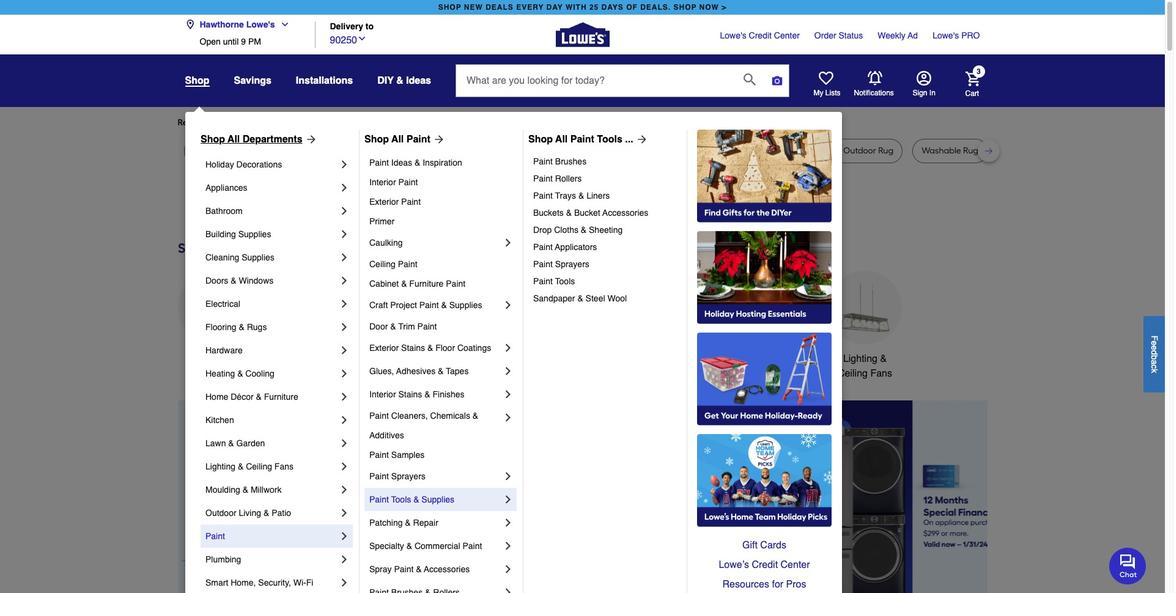 Task type: vqa. For each thing, say whether or not it's contained in the screenshot.
the FormFit FF PK Pre Booty Band - Pink Resistance Band for Lower Body - 10-lb to 30-lb Medium Tension Level - Non-Slip Polyester - Latex Free "image"
no



Task type: locate. For each thing, give the bounding box(es) containing it.
5x8
[[210, 146, 224, 156]]

1 vertical spatial ceiling
[[838, 368, 868, 379]]

savings button
[[234, 70, 271, 92]]

0 horizontal spatial shop
[[201, 134, 225, 145]]

2 vertical spatial tools
[[391, 495, 411, 505]]

shop new deals every day with 25 days of deals. shop now > link
[[436, 0, 729, 15]]

1 vertical spatial appliances
[[190, 353, 238, 364]]

2 horizontal spatial lowe's
[[933, 31, 959, 40]]

chevron right image for specialty & commercial paint
[[502, 540, 514, 552]]

0 vertical spatial kitchen
[[458, 353, 491, 364]]

shop inside shop all paint tools ... link
[[528, 134, 553, 145]]

2 shop from the left
[[365, 134, 389, 145]]

wi-
[[293, 578, 306, 588]]

0 vertical spatial stains
[[401, 343, 425, 353]]

paint inside paint "link"
[[206, 532, 225, 541]]

2 horizontal spatial ceiling
[[838, 368, 868, 379]]

0 horizontal spatial decorations
[[236, 160, 282, 169]]

paint down recommended searches for you heading
[[570, 134, 594, 145]]

tools left ...
[[597, 134, 623, 145]]

1 horizontal spatial paint sprayers
[[533, 259, 590, 269]]

paint up buckets
[[533, 191, 553, 201]]

for for suggestions
[[385, 117, 396, 128]]

chevron right image for glues, adhesives & tapes
[[502, 365, 514, 377]]

chat invite button image
[[1109, 547, 1147, 584]]

kitchen down coatings
[[458, 353, 491, 364]]

>
[[722, 3, 727, 12]]

0 vertical spatial tools
[[597, 134, 623, 145]]

0 horizontal spatial tools
[[391, 495, 411, 505]]

day
[[547, 3, 563, 12]]

allen down ...
[[609, 146, 628, 156]]

bathroom link
[[206, 199, 338, 223]]

chevron right image for building supplies
[[338, 228, 350, 240]]

interior up exterior paint
[[369, 177, 396, 187]]

paint up patching
[[369, 495, 389, 505]]

0 vertical spatial appliances
[[206, 183, 247, 193]]

1 shop from the left
[[438, 3, 462, 12]]

lowe's down >
[[720, 31, 747, 40]]

kitchen
[[458, 353, 491, 364], [206, 415, 234, 425]]

paint down ceiling paint link
[[446, 279, 466, 289]]

credit for lowe's
[[752, 560, 778, 571]]

search image
[[744, 73, 756, 86]]

0 vertical spatial furniture
[[409, 279, 444, 289]]

paint right commercial
[[463, 541, 482, 551]]

kitchen link
[[206, 409, 338, 432]]

paint right trim
[[417, 322, 437, 332]]

2 horizontal spatial area
[[752, 146, 771, 156]]

0 vertical spatial lighting
[[843, 353, 878, 364]]

paint inside paint samples link
[[369, 450, 389, 460]]

cleaning supplies
[[206, 253, 275, 262]]

ideas down furniture
[[391, 158, 412, 168]]

1 horizontal spatial shop
[[674, 3, 697, 12]]

allen
[[486, 146, 505, 156], [609, 146, 628, 156]]

exterior paint link
[[369, 192, 514, 212]]

exterior up christmas
[[369, 343, 399, 353]]

lowe's left pro
[[933, 31, 959, 40]]

chevron right image
[[338, 182, 350, 194], [338, 228, 350, 240], [338, 251, 350, 264], [338, 298, 350, 310], [338, 321, 350, 333], [502, 342, 514, 354], [338, 344, 350, 357], [502, 365, 514, 377], [338, 368, 350, 380], [502, 388, 514, 401], [338, 391, 350, 403], [502, 412, 514, 424], [502, 470, 514, 483], [502, 494, 514, 506], [502, 563, 514, 576], [338, 577, 350, 589], [502, 587, 514, 593]]

chevron right image for cleaning supplies
[[338, 251, 350, 264]]

2 washable from the left
[[922, 146, 961, 156]]

paint inside interior paint link
[[398, 177, 418, 187]]

shop down more suggestions for you link
[[365, 134, 389, 145]]

interior inside interior stains & finishes link
[[369, 390, 396, 399]]

paint sprayers link up paint tools & supplies
[[369, 465, 502, 488]]

area rug
[[313, 146, 348, 156]]

chevron down image
[[275, 20, 290, 29]]

furniture down heating & cooling link
[[264, 392, 298, 402]]

decorations down christmas
[[374, 368, 426, 379]]

2 rug from the left
[[252, 146, 267, 156]]

1 horizontal spatial all
[[392, 134, 404, 145]]

0 horizontal spatial you
[[289, 117, 303, 128]]

credit up search image
[[749, 31, 772, 40]]

center for lowe's credit center
[[781, 560, 810, 571]]

1 horizontal spatial smart
[[745, 353, 771, 364]]

5 rug from the left
[[565, 146, 580, 156]]

exterior up primer
[[369, 197, 399, 207]]

paint down drop
[[533, 242, 553, 252]]

1 horizontal spatial for
[[385, 117, 396, 128]]

notifications
[[854, 89, 894, 97]]

gift cards link
[[697, 536, 832, 555]]

chevron right image for appliances
[[338, 182, 350, 194]]

0 horizontal spatial paint sprayers
[[369, 472, 426, 481]]

1 and from the left
[[507, 146, 523, 156]]

accessories up sheeting
[[603, 208, 649, 218]]

all up paint brushes on the top of the page
[[555, 134, 568, 145]]

2 all from the left
[[392, 134, 404, 145]]

2 vertical spatial ceiling
[[246, 462, 272, 472]]

building supplies link
[[206, 223, 338, 246]]

1 horizontal spatial decorations
[[374, 368, 426, 379]]

2 horizontal spatial tools
[[597, 134, 623, 145]]

for left pros
[[772, 579, 784, 590]]

tools
[[597, 134, 623, 145], [555, 276, 575, 286], [391, 495, 411, 505]]

d
[[1150, 350, 1160, 355]]

1 washable from the left
[[711, 146, 750, 156]]

None search field
[[456, 64, 790, 108]]

to
[[366, 22, 374, 31]]

rugs
[[247, 322, 267, 332]]

for up departments
[[276, 117, 287, 128]]

holiday
[[206, 160, 234, 169]]

paint inside paint brushes link
[[533, 157, 553, 166]]

cabinet
[[369, 279, 399, 289]]

supplies up door & trim paint "link"
[[449, 300, 482, 310]]

stains up christmas
[[401, 343, 425, 353]]

1 horizontal spatial ceiling
[[369, 259, 396, 269]]

all down the recommended searches for you
[[228, 134, 240, 145]]

paint inside door & trim paint "link"
[[417, 322, 437, 332]]

interior inside interior paint link
[[369, 177, 396, 187]]

2 interior from the top
[[369, 390, 396, 399]]

0 horizontal spatial lighting
[[206, 462, 236, 472]]

bathroom inside bathroom button
[[658, 353, 700, 364]]

interior for interior paint
[[369, 177, 396, 187]]

25 days of deals. don't miss deals every day. same-day delivery on in-stock orders placed by 2 p m. image
[[178, 401, 375, 593]]

90250 button
[[330, 32, 367, 47]]

chevron right image for paint tools & supplies
[[502, 494, 514, 506]]

center inside lowe's credit center link
[[781, 560, 810, 571]]

3 rug from the left
[[269, 146, 284, 156]]

lowe's wishes you and your family a happy hanukkah. image
[[178, 195, 987, 226]]

days
[[602, 3, 624, 12]]

1 horizontal spatial accessories
[[603, 208, 649, 218]]

accessories for spray paint & accessories
[[424, 565, 470, 574]]

paint sprayers link up sandpaper & steel wool link
[[533, 256, 678, 273]]

paint inside spray paint & accessories link
[[394, 565, 414, 574]]

tools for paint tools & supplies
[[391, 495, 411, 505]]

lighting inside lighting & ceiling fans
[[843, 353, 878, 364]]

1 horizontal spatial home
[[774, 353, 800, 364]]

credit up resources for pros link
[[752, 560, 778, 571]]

you inside more suggestions for you link
[[398, 117, 412, 128]]

accessories down commercial
[[424, 565, 470, 574]]

all
[[228, 134, 240, 145], [392, 134, 404, 145], [555, 134, 568, 145]]

1 horizontal spatial and
[[630, 146, 646, 156]]

sprayers for the top paint sprayers link
[[555, 259, 590, 269]]

camera image
[[771, 75, 783, 87]]

tools up arrow left image
[[391, 495, 411, 505]]

1 vertical spatial ideas
[[391, 158, 412, 168]]

chemicals
[[430, 411, 470, 421]]

coatings
[[457, 343, 491, 353]]

shop
[[438, 3, 462, 12], [674, 3, 697, 12]]

moulding
[[206, 485, 240, 495]]

1 vertical spatial stains
[[398, 390, 422, 399]]

paint down interior paint on the top of the page
[[401, 197, 421, 207]]

furniture
[[376, 146, 411, 156]]

roth for rug
[[648, 146, 665, 156]]

0 horizontal spatial paint sprayers link
[[369, 465, 502, 488]]

1 exterior from the top
[[369, 197, 399, 207]]

furniture up craft project paint & supplies
[[409, 279, 444, 289]]

1 vertical spatial interior
[[369, 390, 396, 399]]

paint inside "paint tools & supplies" link
[[369, 495, 389, 505]]

home inside button
[[774, 353, 800, 364]]

0 vertical spatial accessories
[[603, 208, 649, 218]]

sprayers for paint sprayers link to the bottom
[[391, 472, 426, 481]]

chevron right image for spray paint & accessories
[[502, 563, 514, 576]]

paint inside paint cleaners, chemicals & additives
[[369, 411, 389, 421]]

1 all from the left
[[228, 134, 240, 145]]

chevron right image for doors & windows
[[338, 275, 350, 287]]

lawn
[[206, 439, 226, 448]]

decorations down rug rug
[[236, 160, 282, 169]]

interior down glues,
[[369, 390, 396, 399]]

1 shop from the left
[[201, 134, 225, 145]]

0 horizontal spatial fans
[[275, 462, 294, 472]]

1 horizontal spatial tools
[[555, 276, 575, 286]]

décor
[[231, 392, 254, 402]]

installations button
[[296, 70, 353, 92]]

lowe's home team holiday picks. image
[[697, 434, 832, 527]]

1 horizontal spatial you
[[398, 117, 412, 128]]

and for allen and roth area rug
[[507, 146, 523, 156]]

1 vertical spatial kitchen
[[206, 415, 234, 425]]

home décor & furniture
[[206, 392, 298, 402]]

trays
[[555, 191, 576, 201]]

accessories for buckets & bucket accessories
[[603, 208, 649, 218]]

paint inside specialty & commercial paint link
[[463, 541, 482, 551]]

0 horizontal spatial bathroom
[[206, 206, 243, 216]]

1 vertical spatial lighting & ceiling fans
[[206, 462, 294, 472]]

door & trim paint
[[369, 322, 437, 332]]

shop left new
[[438, 3, 462, 12]]

& inside 'link'
[[415, 158, 420, 168]]

& inside paint cleaners, chemicals & additives
[[473, 411, 478, 421]]

decorations for christmas
[[374, 368, 426, 379]]

open until 9 pm
[[200, 37, 261, 46]]

lighting & ceiling fans link
[[206, 455, 338, 478]]

2 and from the left
[[630, 146, 646, 156]]

rollers
[[555, 174, 582, 183]]

paint down allen and roth area rug
[[533, 157, 553, 166]]

chevron right image for heating & cooling
[[338, 368, 350, 380]]

smart inside button
[[745, 353, 771, 364]]

arrow right image for shop all paint
[[430, 133, 445, 146]]

arrow right image inside shop all paint tools ... link
[[633, 133, 648, 146]]

1 horizontal spatial allen
[[609, 146, 628, 156]]

& inside "link"
[[228, 439, 234, 448]]

paint applicators
[[533, 242, 597, 252]]

&
[[396, 75, 403, 86], [415, 158, 420, 168], [579, 191, 584, 201], [566, 208, 572, 218], [581, 225, 587, 235], [231, 276, 236, 286], [401, 279, 407, 289], [578, 294, 583, 303], [441, 300, 447, 310], [390, 322, 396, 332], [239, 322, 245, 332], [427, 343, 433, 353], [880, 353, 887, 364], [438, 366, 444, 376], [237, 369, 243, 379], [425, 390, 430, 399], [256, 392, 262, 402], [473, 411, 478, 421], [228, 439, 234, 448], [238, 462, 244, 472], [243, 485, 248, 495], [414, 495, 419, 505], [264, 508, 269, 518], [405, 518, 411, 528], [407, 541, 412, 551], [416, 565, 422, 574]]

chevron right image for smart home, security, wi-fi
[[338, 577, 350, 589]]

lowe's home improvement account image
[[917, 71, 931, 86]]

1 vertical spatial paint sprayers
[[369, 472, 426, 481]]

you for more suggestions for you
[[398, 117, 412, 128]]

1 horizontal spatial fans
[[871, 368, 892, 379]]

3 shop from the left
[[528, 134, 553, 145]]

kitchen inside kitchen link
[[206, 415, 234, 425]]

outdoor
[[843, 146, 876, 156]]

1 vertical spatial accessories
[[424, 565, 470, 574]]

0 horizontal spatial accessories
[[424, 565, 470, 574]]

chevron right image
[[338, 158, 350, 171], [338, 205, 350, 217], [502, 237, 514, 249], [338, 275, 350, 287], [502, 299, 514, 311], [338, 414, 350, 426], [338, 437, 350, 450], [338, 461, 350, 473], [338, 484, 350, 496], [338, 507, 350, 519], [502, 517, 514, 529], [338, 530, 350, 543], [502, 540, 514, 552], [338, 554, 350, 566]]

patio
[[272, 508, 291, 518]]

location image
[[185, 20, 195, 29]]

1 horizontal spatial shop
[[365, 134, 389, 145]]

0 vertical spatial smart
[[745, 353, 771, 364]]

1 horizontal spatial sprayers
[[555, 259, 590, 269]]

0 vertical spatial fans
[[871, 368, 892, 379]]

pm
[[248, 37, 261, 46]]

new
[[464, 3, 483, 12]]

repair
[[413, 518, 438, 528]]

shop all departments
[[201, 134, 302, 145]]

appliances down holiday
[[206, 183, 247, 193]]

0 horizontal spatial for
[[276, 117, 287, 128]]

paint inside ceiling paint link
[[398, 259, 418, 269]]

0 vertical spatial exterior
[[369, 197, 399, 207]]

0 horizontal spatial shop
[[438, 3, 462, 12]]

christmas decorations
[[374, 353, 426, 379]]

1 vertical spatial paint sprayers link
[[369, 465, 502, 488]]

paint down paint brushes on the top of the page
[[533, 174, 553, 183]]

arrow right image for shop all paint tools ...
[[633, 133, 648, 146]]

shop up allen and roth area rug
[[528, 134, 553, 145]]

ideas right "diy"
[[406, 75, 431, 86]]

my lists link
[[814, 71, 841, 98]]

lighting
[[843, 353, 878, 364], [206, 462, 236, 472]]

0 horizontal spatial kitchen
[[206, 415, 234, 425]]

0 vertical spatial home
[[774, 353, 800, 364]]

you left more
[[289, 117, 303, 128]]

1 vertical spatial center
[[781, 560, 810, 571]]

paint down outdoor
[[206, 532, 225, 541]]

1 vertical spatial decorations
[[374, 368, 426, 379]]

0 horizontal spatial allen
[[486, 146, 505, 156]]

area
[[313, 146, 331, 156], [545, 146, 563, 156], [752, 146, 771, 156]]

1 vertical spatial home
[[206, 392, 228, 402]]

1 vertical spatial credit
[[752, 560, 778, 571]]

kitchen inside kitchen faucets button
[[458, 353, 491, 364]]

paint down furniture
[[369, 158, 389, 168]]

paint down additives at bottom left
[[369, 450, 389, 460]]

lowe's up pm
[[246, 20, 275, 29]]

arrow right image inside the shop all departments link
[[302, 133, 317, 146]]

0 horizontal spatial furniture
[[264, 392, 298, 402]]

Search Query text field
[[456, 65, 734, 97]]

lowe's for lowe's credit center
[[720, 31, 747, 40]]

lowe's inside button
[[246, 20, 275, 29]]

all for shop all departments
[[228, 134, 240, 145]]

paint samples link
[[369, 445, 514, 465]]

1 horizontal spatial paint sprayers link
[[533, 256, 678, 273]]

e up the d
[[1150, 341, 1160, 345]]

fans inside lighting & ceiling fans
[[871, 368, 892, 379]]

center inside lowe's credit center link
[[774, 31, 800, 40]]

paint down the cabinet & furniture paint
[[419, 300, 439, 310]]

allen for allen and roth rug
[[609, 146, 628, 156]]

chevron right image for outdoor living & patio
[[338, 507, 350, 519]]

shop for shop all paint tools ...
[[528, 134, 553, 145]]

and for allen and roth rug
[[630, 146, 646, 156]]

0 horizontal spatial washable
[[711, 146, 750, 156]]

exterior for exterior paint
[[369, 197, 399, 207]]

paint up the cabinet & furniture paint
[[398, 259, 418, 269]]

chevron right image for paint cleaners, chemicals & additives
[[502, 412, 514, 424]]

1 vertical spatial smart
[[206, 578, 228, 588]]

outdoor living & patio
[[206, 508, 291, 518]]

1 horizontal spatial furniture
[[409, 279, 444, 289]]

holiday hosting essentials. image
[[697, 231, 832, 324]]

paint right spray
[[394, 565, 414, 574]]

interior paint
[[369, 177, 418, 187]]

0 vertical spatial paint sprayers link
[[533, 256, 678, 273]]

washable rug
[[922, 146, 979, 156]]

sprayers down applicators
[[555, 259, 590, 269]]

chevron right image for plumbing
[[338, 554, 350, 566]]

1 vertical spatial tools
[[555, 276, 575, 286]]

k
[[1150, 369, 1160, 373]]

shop left now
[[674, 3, 697, 12]]

decorations for holiday
[[236, 160, 282, 169]]

faucets
[[494, 353, 528, 364]]

1 interior from the top
[[369, 177, 396, 187]]

1 allen from the left
[[486, 146, 505, 156]]

savings
[[234, 75, 271, 86]]

paint up sandpaper
[[533, 276, 553, 286]]

0 horizontal spatial area
[[313, 146, 331, 156]]

paint rollers link
[[533, 170, 678, 187]]

paint sprayers down paint samples
[[369, 472, 426, 481]]

paint down paint ideas & inspiration
[[398, 177, 418, 187]]

hawthorne lowe's
[[200, 20, 275, 29]]

1 vertical spatial exterior
[[369, 343, 399, 353]]

finishes
[[433, 390, 465, 399]]

2 exterior from the top
[[369, 343, 399, 353]]

lowe's home improvement cart image
[[965, 71, 980, 86]]

3 all from the left
[[555, 134, 568, 145]]

ceiling
[[369, 259, 396, 269], [838, 368, 868, 379], [246, 462, 272, 472]]

2 horizontal spatial all
[[555, 134, 568, 145]]

tools up sandpaper
[[555, 276, 575, 286]]

roth up paint rollers link
[[648, 146, 665, 156]]

0 horizontal spatial all
[[228, 134, 240, 145]]

1 roth from the left
[[525, 146, 543, 156]]

paint sprayers down paint applicators
[[533, 259, 590, 269]]

center left order
[[774, 31, 800, 40]]

craft
[[369, 300, 388, 310]]

0 vertical spatial lighting & ceiling fans
[[838, 353, 892, 379]]

0 horizontal spatial and
[[507, 146, 523, 156]]

1 horizontal spatial washable
[[922, 146, 961, 156]]

chevron right image for lawn & garden
[[338, 437, 350, 450]]

supplies up windows
[[242, 253, 275, 262]]

chevron right image for interior stains & finishes
[[502, 388, 514, 401]]

arrow right image
[[302, 133, 317, 146], [430, 133, 445, 146], [633, 133, 648, 146], [965, 508, 977, 520]]

shop up 5x8
[[201, 134, 225, 145]]

2 roth from the left
[[648, 146, 665, 156]]

1 horizontal spatial area
[[545, 146, 563, 156]]

paint sprayers for the top paint sprayers link
[[533, 259, 590, 269]]

0 horizontal spatial roth
[[525, 146, 543, 156]]

sprayers down samples
[[391, 472, 426, 481]]

roth up paint brushes on the top of the page
[[525, 146, 543, 156]]

0 vertical spatial center
[[774, 31, 800, 40]]

1 e from the top
[[1150, 341, 1160, 345]]

0 vertical spatial paint sprayers
[[533, 259, 590, 269]]

1 horizontal spatial bathroom
[[658, 353, 700, 364]]

1 horizontal spatial lowe's
[[720, 31, 747, 40]]

shop all paint
[[365, 134, 430, 145]]

paint tools
[[533, 276, 575, 286]]

kitchen up lawn
[[206, 415, 234, 425]]

lowe's
[[246, 20, 275, 29], [720, 31, 747, 40], [933, 31, 959, 40]]

appliances up heating
[[190, 353, 238, 364]]

chevron right image for bathroom
[[338, 205, 350, 217]]

paint ideas & inspiration link
[[369, 153, 514, 172]]

paint inside cabinet & furniture paint link
[[446, 279, 466, 289]]

lighting & ceiling fans inside button
[[838, 353, 892, 379]]

0 horizontal spatial lowe's
[[246, 20, 275, 29]]

center up pros
[[781, 560, 810, 571]]

shop for shop all paint
[[365, 134, 389, 145]]

3
[[977, 67, 981, 76]]

1 horizontal spatial lighting
[[843, 353, 878, 364]]

e up b
[[1150, 345, 1160, 350]]

paint tools & supplies link
[[369, 488, 502, 511]]

wool
[[608, 294, 627, 303]]

arrow right image inside the shop all paint link
[[430, 133, 445, 146]]

lawn & garden link
[[206, 432, 338, 455]]

paint up paint ideas & inspiration
[[407, 134, 430, 145]]

supplies up patching & repair link
[[422, 495, 454, 505]]

patching
[[369, 518, 403, 528]]

0 vertical spatial credit
[[749, 31, 772, 40]]

decorations inside button
[[374, 368, 426, 379]]

0 vertical spatial sprayers
[[555, 259, 590, 269]]

gift
[[743, 540, 758, 551]]

smart for smart home, security, wi-fi
[[206, 578, 228, 588]]

0 vertical spatial decorations
[[236, 160, 282, 169]]

all up furniture
[[392, 134, 404, 145]]

2 allen from the left
[[609, 146, 628, 156]]

0 vertical spatial bathroom
[[206, 206, 243, 216]]

lowe's
[[719, 560, 749, 571]]

lighting & ceiling fans
[[838, 353, 892, 379], [206, 462, 294, 472]]

1 horizontal spatial kitchen
[[458, 353, 491, 364]]

2 you from the left
[[398, 117, 412, 128]]

1 you from the left
[[289, 117, 303, 128]]

stains for exterior
[[401, 343, 425, 353]]

floor
[[436, 343, 455, 353]]

delivery
[[330, 22, 363, 31]]

stains up cleaners,
[[398, 390, 422, 399]]

you up the shop all paint link
[[398, 117, 412, 128]]

paint up additives at bottom left
[[369, 411, 389, 421]]

1 rug from the left
[[193, 146, 208, 156]]

for up shop all paint
[[385, 117, 396, 128]]

chevron right image for electrical
[[338, 298, 350, 310]]

1 vertical spatial bathroom
[[658, 353, 700, 364]]

0 vertical spatial interior
[[369, 177, 396, 187]]

0 vertical spatial ideas
[[406, 75, 431, 86]]

paint inside shop all paint tools ... link
[[570, 134, 594, 145]]

shop all paint link
[[365, 132, 445, 147]]

1 horizontal spatial lighting & ceiling fans
[[838, 353, 892, 379]]

0 horizontal spatial ceiling
[[246, 462, 272, 472]]

washable for washable rug
[[922, 146, 961, 156]]

allen right desk
[[486, 146, 505, 156]]



Task type: describe. For each thing, give the bounding box(es) containing it.
buckets & bucket accessories link
[[533, 204, 678, 221]]

deals.
[[640, 3, 671, 12]]

paint inside "craft project paint & supplies" link
[[419, 300, 439, 310]]

resources for pros
[[723, 579, 806, 590]]

paint tools & supplies
[[369, 495, 454, 505]]

recommended searches for you
[[178, 117, 303, 128]]

commercial
[[415, 541, 460, 551]]

for for searches
[[276, 117, 287, 128]]

rug rug
[[252, 146, 284, 156]]

interior for interior stains & finishes
[[369, 390, 396, 399]]

7 rug from the left
[[773, 146, 788, 156]]

free same-day delivery when you order 1 gallon or more of paint by 2 p m. image
[[0, 401, 425, 593]]

you for recommended searches for you
[[289, 117, 303, 128]]

shop for shop all departments
[[201, 134, 225, 145]]

lighting & ceiling fans button
[[828, 271, 902, 381]]

paint brushes link
[[533, 153, 678, 170]]

...
[[625, 134, 633, 145]]

paint link
[[206, 525, 338, 548]]

paint inside exterior paint link
[[401, 197, 421, 207]]

6 rug from the left
[[667, 146, 683, 156]]

4 rug from the left
[[333, 146, 348, 156]]

cloths
[[554, 225, 579, 235]]

lowe's for lowe's pro
[[933, 31, 959, 40]]

get your home holiday-ready. image
[[697, 333, 832, 426]]

appliances inside "link"
[[206, 183, 247, 193]]

appliances link
[[206, 176, 338, 199]]

all for shop all paint tools ...
[[555, 134, 568, 145]]

c
[[1150, 364, 1160, 369]]

sign in
[[913, 89, 936, 97]]

1 vertical spatial lighting
[[206, 462, 236, 472]]

lawn & garden
[[206, 439, 265, 448]]

2 shop from the left
[[674, 3, 697, 12]]

chevron right image for flooring & rugs
[[338, 321, 350, 333]]

all for shop all paint
[[392, 134, 404, 145]]

doors & windows link
[[206, 269, 338, 292]]

chevron right image for paint
[[338, 530, 350, 543]]

searches
[[238, 117, 274, 128]]

paint cleaners, chemicals & additives
[[369, 411, 481, 440]]

2 area from the left
[[545, 146, 563, 156]]

exterior for exterior stains & floor coatings
[[369, 343, 399, 353]]

washable for washable area rug
[[711, 146, 750, 156]]

bucket
[[574, 208, 600, 218]]

lowe's credit center link
[[720, 29, 800, 42]]

3 area from the left
[[752, 146, 771, 156]]

sign in button
[[913, 71, 936, 98]]

8 rug from the left
[[878, 146, 894, 156]]

cleaning
[[206, 253, 239, 262]]

open
[[200, 37, 221, 46]]

craft project paint & supplies
[[369, 300, 482, 310]]

heating & cooling link
[[206, 362, 338, 385]]

shop all departments link
[[201, 132, 317, 147]]

hawthorne lowe's button
[[185, 12, 295, 37]]

paint inside 'paint trays & liners' "link"
[[533, 191, 553, 201]]

gift cards
[[743, 540, 787, 551]]

90250
[[330, 35, 357, 46]]

lowe's home improvement lists image
[[819, 71, 833, 86]]

order status link
[[815, 29, 863, 42]]

washable area rug
[[711, 146, 788, 156]]

paint cleaners, chemicals & additives link
[[369, 406, 502, 445]]

departments
[[243, 134, 302, 145]]

primer link
[[369, 212, 514, 231]]

lowe's home improvement notification center image
[[868, 71, 882, 86]]

chevron right image for lighting & ceiling fans
[[338, 461, 350, 473]]

every
[[516, 3, 544, 12]]

& inside button
[[396, 75, 403, 86]]

status
[[839, 31, 863, 40]]

steel
[[586, 294, 605, 303]]

chevron right image for holiday decorations
[[338, 158, 350, 171]]

up to 30 percent off select major appliances. plus, save up to an extra $750 on major appliances. image
[[425, 401, 1018, 593]]

living
[[239, 508, 261, 518]]

adhesives
[[396, 366, 436, 376]]

center for lowe's credit center
[[774, 31, 800, 40]]

chevron down image
[[357, 33, 367, 43]]

paint down paint samples
[[369, 472, 389, 481]]

security,
[[258, 578, 291, 588]]

chevron right image for caulking
[[502, 237, 514, 249]]

sandpaper & steel wool link
[[533, 290, 678, 307]]

allen and roth area rug
[[486, 146, 580, 156]]

paint inside the shop all paint link
[[407, 134, 430, 145]]

paint brushes
[[533, 157, 587, 166]]

credit for lowe's
[[749, 31, 772, 40]]

holiday decorations link
[[206, 153, 338, 176]]

0 horizontal spatial lighting & ceiling fans
[[206, 462, 294, 472]]

rug 5x8
[[193, 146, 224, 156]]

1 vertical spatial furniture
[[264, 392, 298, 402]]

paint inside 'paint applicators' link
[[533, 242, 553, 252]]

arrow right image for shop all departments
[[302, 133, 317, 146]]

chevron right image for exterior stains & floor coatings
[[502, 342, 514, 354]]

shop 25 days of deals by category image
[[178, 238, 987, 258]]

ideas inside button
[[406, 75, 431, 86]]

resources
[[723, 579, 769, 590]]

flooring & rugs
[[206, 322, 267, 332]]

kitchen for kitchen
[[206, 415, 234, 425]]

chevron right image for home décor & furniture
[[338, 391, 350, 403]]

heating & cooling
[[206, 369, 275, 379]]

paint up the paint tools
[[533, 259, 553, 269]]

my
[[814, 89, 824, 97]]

cabinet & furniture paint
[[369, 279, 466, 289]]

f e e d b a c k
[[1150, 335, 1160, 373]]

chevron right image for patching & repair
[[502, 517, 514, 529]]

allen and roth rug
[[609, 146, 683, 156]]

shop button
[[185, 75, 209, 87]]

of
[[626, 3, 638, 12]]

sandpaper
[[533, 294, 575, 303]]

diy & ideas button
[[378, 70, 431, 92]]

buckets
[[533, 208, 564, 218]]

2 e from the top
[[1150, 345, 1160, 350]]

lowe's home improvement logo image
[[556, 8, 609, 61]]

more suggestions for you
[[313, 117, 412, 128]]

recommended searches for you heading
[[178, 117, 987, 129]]

shop all paint tools ...
[[528, 134, 633, 145]]

installations
[[296, 75, 353, 86]]

outdoor living & patio link
[[206, 502, 338, 525]]

chevron right image for hardware
[[338, 344, 350, 357]]

smart home, security, wi-fi
[[206, 578, 313, 588]]

paint rollers
[[533, 174, 582, 183]]

drop cloths & sheeting link
[[533, 221, 678, 239]]

2 horizontal spatial for
[[772, 579, 784, 590]]

supplies up cleaning supplies
[[238, 229, 271, 239]]

paint inside paint tools link
[[533, 276, 553, 286]]

0 horizontal spatial home
[[206, 392, 228, 402]]

0 vertical spatial ceiling
[[369, 259, 396, 269]]

f e e d b a c k button
[[1144, 316, 1165, 392]]

recommended
[[178, 117, 237, 128]]

chevron right image for moulding & millwork
[[338, 484, 350, 496]]

kitchen for kitchen faucets
[[458, 353, 491, 364]]

weekly ad link
[[878, 29, 918, 42]]

tapes
[[446, 366, 469, 376]]

door
[[369, 322, 388, 332]]

paint ideas & inspiration
[[369, 158, 462, 168]]

diy
[[378, 75, 394, 86]]

chevron right image for craft project paint & supplies
[[502, 299, 514, 311]]

paint inside "paint ideas & inspiration" 'link'
[[369, 158, 389, 168]]

appliances inside button
[[190, 353, 238, 364]]

lowe's pro link
[[933, 29, 980, 42]]

arrow left image
[[405, 508, 417, 520]]

f
[[1150, 335, 1160, 341]]

stains for interior
[[398, 390, 422, 399]]

bathroom inside bathroom link
[[206, 206, 243, 216]]

roth for area
[[525, 146, 543, 156]]

paint inside paint rollers link
[[533, 174, 553, 183]]

shop
[[185, 75, 209, 86]]

tools for paint tools
[[555, 276, 575, 286]]

1 vertical spatial fans
[[275, 462, 294, 472]]

paint trays & liners
[[533, 191, 610, 201]]

door & trim paint link
[[369, 317, 514, 336]]

find gifts for the diyer. image
[[697, 130, 832, 223]]

smart for smart home
[[745, 353, 771, 364]]

drop cloths & sheeting
[[533, 225, 623, 235]]

exterior paint
[[369, 197, 421, 207]]

ideas inside 'link'
[[391, 158, 412, 168]]

9 rug from the left
[[963, 146, 979, 156]]

specialty & commercial paint link
[[369, 535, 502, 558]]

paint sprayers for paint sprayers link to the bottom
[[369, 472, 426, 481]]

electrical
[[206, 299, 240, 309]]

inspiration
[[423, 158, 462, 168]]

outdoor
[[206, 508, 236, 518]]

& inside button
[[880, 353, 887, 364]]

chevron right image for kitchen
[[338, 414, 350, 426]]

ceiling inside lighting & ceiling fans
[[838, 368, 868, 379]]

b
[[1150, 355, 1160, 360]]

chevron right image for paint sprayers
[[502, 470, 514, 483]]

specialty & commercial paint
[[369, 541, 482, 551]]

allen for allen and roth area rug
[[486, 146, 505, 156]]

moulding & millwork
[[206, 485, 282, 495]]

craft project paint & supplies link
[[369, 294, 502, 317]]

1 area from the left
[[313, 146, 331, 156]]



